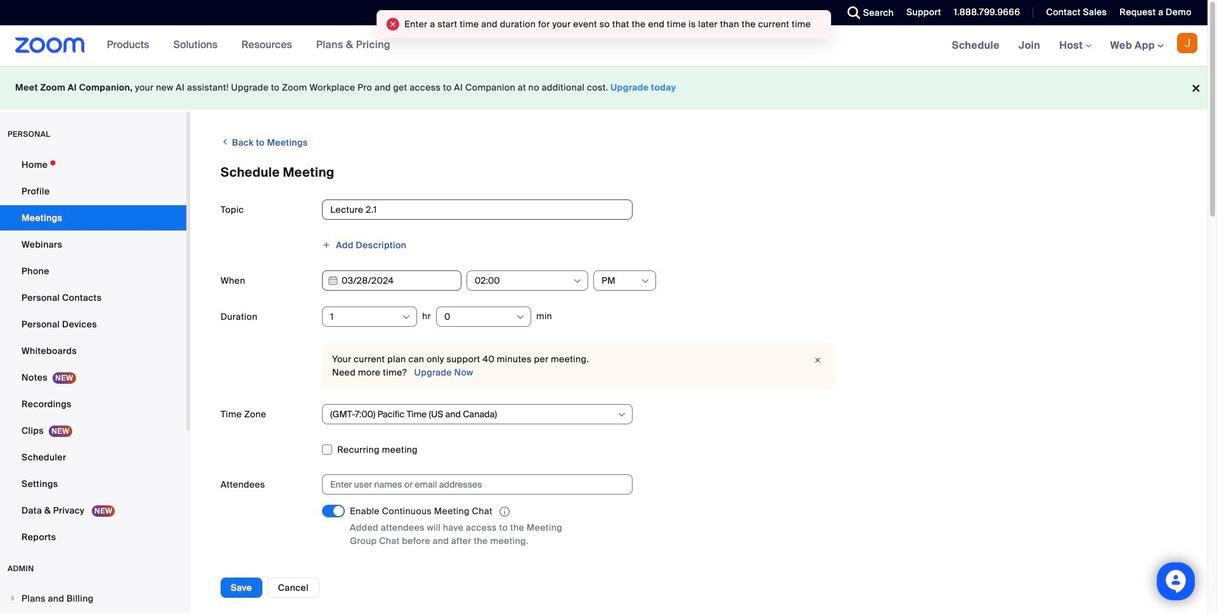 Task type: locate. For each thing, give the bounding box(es) containing it.
product information navigation
[[97, 25, 400, 66]]

show options image
[[640, 276, 650, 287], [401, 313, 411, 323], [515, 313, 526, 323], [617, 410, 627, 420]]

zoom logo image
[[15, 37, 85, 53]]

banner
[[0, 25, 1208, 67]]

option group
[[322, 564, 1177, 585]]

right image
[[9, 595, 16, 603]]

application
[[350, 505, 591, 519]]

Persistent Chat, enter email address,Enter user names or email addresses text field
[[330, 475, 613, 495]]

meetings navigation
[[943, 25, 1208, 67]]

menu item
[[0, 587, 186, 611]]

footer
[[0, 66, 1208, 110]]

close image
[[810, 354, 825, 367]]

add image
[[322, 241, 331, 250]]

show options image
[[572, 276, 583, 287]]



Task type: vqa. For each thing, say whether or not it's contained in the screenshot.
Zoom Logo
yes



Task type: describe. For each thing, give the bounding box(es) containing it.
profile picture image
[[1177, 33, 1198, 53]]

left image
[[221, 136, 230, 148]]

My Meeting text field
[[322, 200, 633, 220]]

learn more about enable continuous meeting chat image
[[496, 507, 513, 518]]

select time zone text field
[[330, 405, 616, 424]]

personal menu menu
[[0, 152, 186, 552]]

error image
[[386, 18, 399, 30]]

choose date text field
[[322, 271, 462, 291]]

select start time text field
[[475, 271, 572, 290]]



